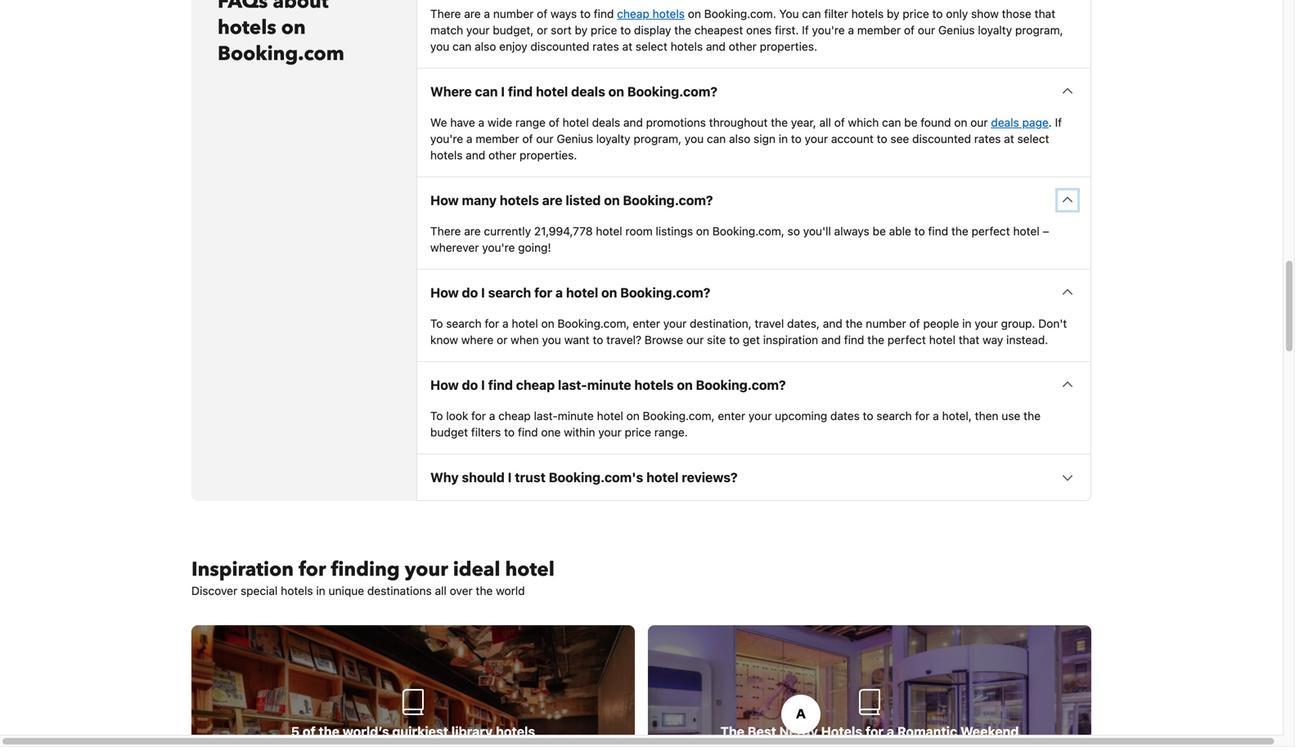 Task type: vqa. For each thing, say whether or not it's contained in the screenshot.
Shizen- at the top right
no



Task type: locate. For each thing, give the bounding box(es) containing it.
1 vertical spatial in
[[962, 317, 972, 331]]

i for booking.com's
[[508, 470, 512, 486]]

hotel up world
[[505, 557, 555, 584]]

loyalty inside . if you're a member of our genius loyalty program, you can also sign in to your account to see discounted rates at select hotels and other properties.
[[596, 132, 630, 146]]

0 vertical spatial or
[[537, 23, 548, 37]]

loyalty inside on booking.com. you can filter hotels by price to only show those that match your budget, or sort by price to display the cheapest ones first. if you're a member of our genius loyalty program, you can also enjoy discounted rates at select hotels and other properties.
[[978, 23, 1012, 37]]

upcoming
[[775, 410, 827, 423]]

2 vertical spatial booking.com,
[[643, 410, 715, 423]]

perfect down people
[[888, 334, 926, 347]]

can down "match"
[[453, 40, 472, 53]]

0 vertical spatial how
[[430, 193, 459, 208]]

booking.com? up browse
[[620, 285, 710, 301]]

1 vertical spatial are
[[542, 193, 563, 208]]

how down wherever
[[430, 285, 459, 301]]

3 how from the top
[[430, 378, 459, 393]]

find left one
[[518, 426, 538, 439]]

0 vertical spatial booking.com,
[[712, 225, 784, 238]]

0 vertical spatial do
[[462, 285, 478, 301]]

how many hotels are listed on booking.com? button
[[417, 178, 1091, 223]]

loyalty
[[978, 23, 1012, 37], [596, 132, 630, 146]]

genius down where can i find hotel deals on booking.com?
[[557, 132, 593, 146]]

number
[[493, 7, 534, 21], [866, 317, 906, 331]]

we
[[430, 116, 447, 129]]

1 vertical spatial you're
[[430, 132, 463, 146]]

cheap down when
[[516, 378, 555, 393]]

2 vertical spatial in
[[316, 585, 325, 598]]

find inside to search for a hotel on booking.com, enter your destination, travel dates, and the number of people in your group. don't know where or when you want to travel? browse our site to get inspiration and find the perfect hotel that way instead.
[[844, 334, 864, 347]]

program, down those at the top
[[1015, 23, 1063, 37]]

do inside dropdown button
[[462, 378, 478, 393]]

a inside to search for a hotel on booking.com, enter your destination, travel dates, and the number of people in your group. don't know where or when you want to travel? browse our site to get inspiration and find the perfect hotel that way instead.
[[502, 317, 509, 331]]

0 vertical spatial if
[[802, 23, 809, 37]]

weekend
[[960, 725, 1019, 740]]

on booking.com. you can filter hotels by price to only show those that match your budget, or sort by price to display the cheapest ones first. if you're a member of our genius loyalty program, you can also enjoy discounted rates at select hotels and other properties.
[[430, 7, 1063, 53]]

and right inspiration
[[821, 334, 841, 347]]

want
[[564, 334, 590, 347]]

1 horizontal spatial rates
[[974, 132, 1001, 146]]

1 vertical spatial or
[[497, 334, 508, 347]]

where can i find hotel deals on booking.com? button
[[417, 69, 1091, 115]]

minute inside to look for a cheap last-minute hotel on booking.com, enter your upcoming dates to search for a hotel, then use the budget filters to find one within your price range.
[[558, 410, 594, 423]]

way
[[983, 334, 1003, 347]]

2 how from the top
[[430, 285, 459, 301]]

1 vertical spatial also
[[729, 132, 750, 146]]

0 horizontal spatial by
[[575, 23, 588, 37]]

you down "match"
[[430, 40, 449, 53]]

2 vertical spatial price
[[625, 426, 651, 439]]

1 vertical spatial minute
[[558, 410, 594, 423]]

i inside dropdown button
[[481, 285, 485, 301]]

0 horizontal spatial if
[[802, 23, 809, 37]]

hotels inside the faqs about hotels on booking.com
[[218, 14, 276, 41]]

enter up browse
[[633, 317, 660, 331]]

perfect
[[972, 225, 1010, 238], [888, 334, 926, 347]]

when
[[511, 334, 539, 347]]

0 vertical spatial other
[[729, 40, 757, 53]]

that
[[1035, 7, 1056, 21], [959, 334, 980, 347]]

listings
[[656, 225, 693, 238]]

discounted inside on booking.com. you can filter hotels by price to only show those that match your budget, or sort by price to display the cheapest ones first. if you're a member of our genius loyalty program, you can also enjoy discounted rates at select hotels and other properties.
[[531, 40, 589, 53]]

do up look
[[462, 378, 478, 393]]

at down the cheap hotels link
[[622, 40, 632, 53]]

1 vertical spatial price
[[591, 23, 617, 37]]

hotel up want on the top left
[[566, 285, 598, 301]]

1 horizontal spatial select
[[1017, 132, 1049, 146]]

2 to from the top
[[430, 410, 443, 423]]

find right inspiration
[[844, 334, 864, 347]]

search inside to look for a cheap last-minute hotel on booking.com, enter your upcoming dates to search for a hotel, then use the budget filters to find one within your price range.
[[877, 410, 912, 423]]

you're down currently at left
[[482, 241, 515, 255]]

5 of the world's quirkiest library hotels link
[[191, 626, 635, 748]]

currently
[[484, 225, 531, 238]]

quirkiest
[[392, 725, 448, 740]]

rates up where can i find hotel deals on booking.com?
[[592, 40, 619, 53]]

hotels
[[653, 7, 685, 21], [851, 7, 884, 21], [218, 14, 276, 41], [671, 40, 703, 53], [430, 149, 463, 162], [500, 193, 539, 208], [634, 378, 674, 393], [281, 585, 313, 598], [496, 725, 535, 740]]

last- inside to look for a cheap last-minute hotel on booking.com, enter your upcoming dates to search for a hotel, then use the budget filters to find one within your price range.
[[534, 410, 558, 423]]

are
[[464, 7, 481, 21], [542, 193, 563, 208], [464, 225, 481, 238]]

how inside how do i search for a hotel on booking.com? dropdown button
[[430, 285, 459, 301]]

booking.com, up want on the top left
[[558, 317, 630, 331]]

hotels
[[821, 725, 862, 740]]

2 vertical spatial you're
[[482, 241, 515, 255]]

last- up one
[[534, 410, 558, 423]]

0 vertical spatial select
[[636, 40, 668, 53]]

1 vertical spatial to
[[430, 410, 443, 423]]

0 vertical spatial minute
[[587, 378, 631, 393]]

i up where
[[481, 285, 485, 301]]

all left over
[[435, 585, 447, 598]]

0 horizontal spatial other
[[488, 149, 516, 162]]

cheap for hotels
[[516, 378, 555, 393]]

0 vertical spatial perfect
[[972, 225, 1010, 238]]

1 there from the top
[[430, 7, 461, 21]]

0 horizontal spatial you're
[[430, 132, 463, 146]]

in left unique
[[316, 585, 325, 598]]

1 horizontal spatial enter
[[718, 410, 745, 423]]

you inside on booking.com. you can filter hotels by price to only show those that match your budget, or sort by price to display the cheapest ones first. if you're a member of our genius loyalty program, you can also enjoy discounted rates at select hotels and other properties.
[[430, 40, 449, 53]]

number left people
[[866, 317, 906, 331]]

accordion control element
[[416, 0, 1091, 502]]

also inside . if you're a member of our genius loyalty program, you can also sign in to your account to see discounted rates at select hotels and other properties.
[[729, 132, 750, 146]]

2 vertical spatial search
[[877, 410, 912, 423]]

1 horizontal spatial search
[[488, 285, 531, 301]]

0 horizontal spatial at
[[622, 40, 632, 53]]

of
[[537, 7, 547, 21], [904, 23, 915, 37], [549, 116, 559, 129], [834, 116, 845, 129], [522, 132, 533, 146], [909, 317, 920, 331], [303, 725, 316, 740]]

1 to from the top
[[430, 317, 443, 331]]

5 of the world's quirkiest library hotels image
[[191, 626, 635, 748]]

1 vertical spatial booking.com,
[[558, 317, 630, 331]]

our inside . if you're a member of our genius loyalty program, you can also sign in to your account to see discounted rates at select hotels and other properties.
[[536, 132, 554, 146]]

minute down travel?
[[587, 378, 631, 393]]

if
[[802, 23, 809, 37], [1055, 116, 1062, 129]]

1 vertical spatial select
[[1017, 132, 1049, 146]]

your right "match"
[[466, 23, 490, 37]]

1 how from the top
[[430, 193, 459, 208]]

find up filters
[[488, 378, 513, 393]]

our
[[918, 23, 935, 37], [970, 116, 988, 129], [536, 132, 554, 146], [686, 334, 704, 347]]

how for how do i find cheap last-minute hotels on booking.com?
[[430, 378, 459, 393]]

hotel up range
[[536, 84, 568, 100]]

1 horizontal spatial price
[[625, 426, 651, 439]]

1 vertical spatial do
[[462, 378, 478, 393]]

0 vertical spatial are
[[464, 7, 481, 21]]

if right .
[[1055, 116, 1062, 129]]

1 vertical spatial program,
[[634, 132, 682, 146]]

our inside on booking.com. you can filter hotels by price to only show those that match your budget, or sort by price to display the cheapest ones first. if you're a member of our genius loyalty program, you can also enjoy discounted rates at select hotels and other properties.
[[918, 23, 935, 37]]

cheap for hotel
[[498, 410, 531, 423]]

1 vertical spatial how
[[430, 285, 459, 301]]

the inside inspiration for finding your ideal hotel discover special hotels in unique destinations all over the world
[[476, 585, 493, 598]]

cheap inside 'how do i find cheap last-minute hotels on booking.com?' dropdown button
[[516, 378, 555, 393]]

be up see at right
[[904, 116, 918, 129]]

the inside 5 of the world's quirkiest library hotels link
[[319, 725, 339, 740]]

you're
[[812, 23, 845, 37], [430, 132, 463, 146], [482, 241, 515, 255]]

1 horizontal spatial properties.
[[760, 40, 817, 53]]

your
[[466, 23, 490, 37], [805, 132, 828, 146], [663, 317, 687, 331], [975, 317, 998, 331], [749, 410, 772, 423], [598, 426, 622, 439], [405, 557, 448, 584]]

show
[[971, 7, 999, 21]]

can down throughout
[[707, 132, 726, 146]]

other inside on booking.com. you can filter hotels by price to only show those that match your budget, or sort by price to display the cheapest ones first. if you're a member of our genius loyalty program, you can also enjoy discounted rates at select hotels and other properties.
[[729, 40, 757, 53]]

filters
[[471, 426, 501, 439]]

also down we have a wide range of hotel deals and promotions throughout the year, all of which can be found on our deals page
[[729, 132, 750, 146]]

how inside how many hotels are listed on booking.com? dropdown button
[[430, 193, 459, 208]]

for
[[534, 285, 552, 301], [485, 317, 499, 331], [471, 410, 486, 423], [915, 410, 930, 423], [299, 557, 326, 584], [866, 725, 884, 740]]

or left sort
[[537, 23, 548, 37]]

or inside to search for a hotel on booking.com, enter your destination, travel dates, and the number of people in your group. don't know where or when you want to travel? browse our site to get inspiration and find the perfect hotel that way instead.
[[497, 334, 508, 347]]

other down wide in the left top of the page
[[488, 149, 516, 162]]

0 vertical spatial program,
[[1015, 23, 1063, 37]]

0 vertical spatial there
[[430, 7, 461, 21]]

do for search
[[462, 285, 478, 301]]

0 horizontal spatial member
[[476, 132, 519, 146]]

1 horizontal spatial member
[[857, 23, 901, 37]]

1 vertical spatial there
[[430, 225, 461, 238]]

that left "way"
[[959, 334, 980, 347]]

all right year, at the right top of the page
[[819, 116, 831, 129]]

all
[[819, 116, 831, 129], [435, 585, 447, 598]]

always
[[834, 225, 870, 238]]

1 horizontal spatial number
[[866, 317, 906, 331]]

1 horizontal spatial genius
[[938, 23, 975, 37]]

i down where
[[481, 378, 485, 393]]

your up destinations
[[405, 557, 448, 584]]

0 horizontal spatial price
[[591, 23, 617, 37]]

last- down want on the top left
[[558, 378, 587, 393]]

can
[[802, 7, 821, 21], [453, 40, 472, 53], [475, 84, 498, 100], [882, 116, 901, 129], [707, 132, 726, 146]]

hotel down 'range.'
[[646, 470, 679, 486]]

hotel inside to look for a cheap last-minute hotel on booking.com, enter your upcoming dates to search for a hotel, then use the budget filters to find one within your price range.
[[597, 410, 623, 423]]

0 horizontal spatial enter
[[633, 317, 660, 331]]

to inside to look for a cheap last-minute hotel on booking.com, enter your upcoming dates to search for a hotel, then use the budget filters to find one within your price range.
[[430, 410, 443, 423]]

on inside dropdown button
[[601, 285, 617, 301]]

0 vertical spatial last-
[[558, 378, 587, 393]]

member inside on booking.com. you can filter hotels by price to only show those that match your budget, or sort by price to display the cheapest ones first. if you're a member of our genius loyalty program, you can also enjoy discounted rates at select hotels and other properties.
[[857, 23, 901, 37]]

that right those at the top
[[1035, 7, 1056, 21]]

0 horizontal spatial be
[[873, 225, 886, 238]]

5
[[291, 725, 300, 740]]

1 vertical spatial discounted
[[912, 132, 971, 146]]

the
[[674, 23, 691, 37], [771, 116, 788, 129], [951, 225, 969, 238], [846, 317, 863, 331], [867, 334, 884, 347], [1024, 410, 1041, 423], [476, 585, 493, 598], [319, 725, 339, 740]]

within
[[564, 426, 595, 439]]

last- inside 'how do i find cheap last-minute hotels on booking.com?' dropdown button
[[558, 378, 587, 393]]

genius inside on booking.com. you can filter hotels by price to only show those that match your budget, or sort by price to display the cheapest ones first. if you're a member of our genius loyalty program, you can also enjoy discounted rates at select hotels and other properties.
[[938, 23, 975, 37]]

minute for hotel
[[558, 410, 594, 423]]

to up know
[[430, 317, 443, 331]]

2 vertical spatial you
[[542, 334, 561, 347]]

price inside to look for a cheap last-minute hotel on booking.com, enter your upcoming dates to search for a hotel, then use the budget filters to find one within your price range.
[[625, 426, 651, 439]]

discounted
[[531, 40, 589, 53], [912, 132, 971, 146]]

if right first.
[[802, 23, 809, 37]]

the inside on booking.com. you can filter hotels by price to only show those that match your budget, or sort by price to display the cheapest ones first. if you're a member of our genius loyalty program, you can also enjoy discounted rates at select hotels and other properties.
[[674, 23, 691, 37]]

0 vertical spatial that
[[1035, 7, 1056, 21]]

0 vertical spatial loyalty
[[978, 23, 1012, 37]]

1 vertical spatial member
[[476, 132, 519, 146]]

look
[[446, 410, 468, 423]]

select
[[636, 40, 668, 53], [1017, 132, 1049, 146]]

one
[[541, 426, 561, 439]]

1 vertical spatial loyalty
[[596, 132, 630, 146]]

–
[[1043, 225, 1049, 238]]

your inside inspiration for finding your ideal hotel discover special hotels in unique destinations all over the world
[[405, 557, 448, 584]]

to right filters
[[504, 426, 515, 439]]

21,994,778
[[534, 225, 593, 238]]

0 horizontal spatial all
[[435, 585, 447, 598]]

0 horizontal spatial properties.
[[520, 149, 577, 162]]

use
[[1002, 410, 1021, 423]]

i
[[501, 84, 505, 100], [481, 285, 485, 301], [481, 378, 485, 393], [508, 470, 512, 486]]

faqs
[[218, 0, 268, 15]]

0 horizontal spatial rates
[[592, 40, 619, 53]]

0 vertical spatial at
[[622, 40, 632, 53]]

1 horizontal spatial discounted
[[912, 132, 971, 146]]

1 vertical spatial other
[[488, 149, 516, 162]]

2 vertical spatial cheap
[[498, 410, 531, 423]]

last- for a
[[534, 410, 558, 423]]

2 horizontal spatial you
[[685, 132, 704, 146]]

program, inside on booking.com. you can filter hotels by price to only show those that match your budget, or sort by price to display the cheapest ones first. if you're a member of our genius loyalty program, you can also enjoy discounted rates at select hotels and other properties.
[[1015, 23, 1063, 37]]

how do i search for a hotel on booking.com?
[[430, 285, 710, 301]]

price left only
[[903, 7, 929, 21]]

for left finding
[[299, 557, 326, 584]]

2 there from the top
[[430, 225, 461, 238]]

2 vertical spatial how
[[430, 378, 459, 393]]

hotel down where can i find hotel deals on booking.com?
[[563, 116, 589, 129]]

1 vertical spatial last-
[[534, 410, 558, 423]]

0 vertical spatial be
[[904, 116, 918, 129]]

how
[[430, 193, 459, 208], [430, 285, 459, 301], [430, 378, 459, 393]]

you left want on the top left
[[542, 334, 561, 347]]

.
[[1049, 116, 1052, 129]]

0 horizontal spatial search
[[446, 317, 482, 331]]

enter inside to look for a cheap last-minute hotel on booking.com, enter your upcoming dates to search for a hotel, then use the budget filters to find one within your price range.
[[718, 410, 745, 423]]

cheap inside to look for a cheap last-minute hotel on booking.com, enter your upcoming dates to search for a hotel, then use the budget filters to find one within your price range.
[[498, 410, 531, 423]]

1 horizontal spatial at
[[1004, 132, 1014, 146]]

cheap up filters
[[498, 410, 531, 423]]

world's
[[343, 725, 389, 740]]

also inside on booking.com. you can filter hotels by price to only show those that match your budget, or sort by price to display the cheapest ones first. if you're a member of our genius loyalty program, you can also enjoy discounted rates at select hotels and other properties.
[[475, 40, 496, 53]]

hotel up when
[[512, 317, 538, 331]]

discounted inside . if you're a member of our genius loyalty program, you can also sign in to your account to see discounted rates at select hotels and other properties.
[[912, 132, 971, 146]]

rates down deals page link at the right of page
[[974, 132, 1001, 146]]

0 vertical spatial all
[[819, 116, 831, 129]]

booking.com, down how many hotels are listed on booking.com? dropdown button
[[712, 225, 784, 238]]

in right people
[[962, 317, 972, 331]]

hotel left –
[[1013, 225, 1040, 238]]

to for how do i search for a hotel on booking.com?
[[430, 317, 443, 331]]

0 horizontal spatial in
[[316, 585, 325, 598]]

0 horizontal spatial program,
[[634, 132, 682, 146]]

you're down we
[[430, 132, 463, 146]]

number up budget,
[[493, 7, 534, 21]]

2 do from the top
[[462, 378, 478, 393]]

about
[[273, 0, 329, 15]]

finding
[[331, 557, 400, 584]]

by right sort
[[575, 23, 588, 37]]

account
[[831, 132, 874, 146]]

0 vertical spatial rates
[[592, 40, 619, 53]]

search right dates
[[877, 410, 912, 423]]

know
[[430, 334, 458, 347]]

are up where
[[464, 7, 481, 21]]

be inside there are currently 21,994,778 hotel room listings on booking.com, so you'll always be able to find the perfect hotel – wherever you're going!
[[873, 225, 886, 238]]

other
[[729, 40, 757, 53], [488, 149, 516, 162]]

2 horizontal spatial price
[[903, 7, 929, 21]]

0 horizontal spatial genius
[[557, 132, 593, 146]]

room
[[625, 225, 653, 238]]

program, down 'promotions'
[[634, 132, 682, 146]]

member
[[857, 23, 901, 37], [476, 132, 519, 146]]

1 vertical spatial search
[[446, 317, 482, 331]]

0 vertical spatial to
[[430, 317, 443, 331]]

can up wide in the left top of the page
[[475, 84, 498, 100]]

to left display
[[620, 23, 631, 37]]

hotel,
[[942, 410, 972, 423]]

1 vertical spatial perfect
[[888, 334, 926, 347]]

1 horizontal spatial if
[[1055, 116, 1062, 129]]

to
[[430, 317, 443, 331], [430, 410, 443, 423]]

page
[[1022, 116, 1049, 129]]

cheap up display
[[617, 7, 649, 21]]

at inside . if you're a member of our genius loyalty program, you can also sign in to your account to see discounted rates at select hotels and other properties.
[[1004, 132, 1014, 146]]

find
[[594, 7, 614, 21], [508, 84, 533, 100], [928, 225, 948, 238], [844, 334, 864, 347], [488, 378, 513, 393], [518, 426, 538, 439]]

for up where
[[485, 317, 499, 331]]

your down year, at the right top of the page
[[805, 132, 828, 146]]

and inside . if you're a member of our genius loyalty program, you can also sign in to your account to see discounted rates at select hotels and other properties.
[[466, 149, 485, 162]]

destinations
[[367, 585, 432, 598]]

1 vertical spatial if
[[1055, 116, 1062, 129]]

1 vertical spatial enter
[[718, 410, 745, 423]]

genius
[[938, 23, 975, 37], [557, 132, 593, 146]]

search inside to search for a hotel on booking.com, enter your destination, travel dates, and the number of people in your group. don't know where or when you want to travel? browse our site to get inspiration and find the perfect hotel that way instead.
[[446, 317, 482, 331]]

are inside dropdown button
[[542, 193, 563, 208]]

0 vertical spatial also
[[475, 40, 496, 53]]

minute up within
[[558, 410, 594, 423]]

booking.com,
[[712, 225, 784, 238], [558, 317, 630, 331], [643, 410, 715, 423]]

be
[[904, 116, 918, 129], [873, 225, 886, 238]]

genius inside . if you're a member of our genius loyalty program, you can also sign in to your account to see discounted rates at select hotels and other properties.
[[557, 132, 593, 146]]

minute inside 'how do i find cheap last-minute hotels on booking.com?' dropdown button
[[587, 378, 631, 393]]

all inside inspiration for finding your ideal hotel discover special hotels in unique destinations all over the world
[[435, 585, 447, 598]]

0 vertical spatial search
[[488, 285, 531, 301]]

1 vertical spatial rates
[[974, 132, 1001, 146]]

at down deals page link at the right of page
[[1004, 132, 1014, 146]]

properties. down range
[[520, 149, 577, 162]]

for inside dropdown button
[[534, 285, 552, 301]]

hotels inside . if you're a member of our genius loyalty program, you can also sign in to your account to see discounted rates at select hotels and other properties.
[[430, 149, 463, 162]]

wherever
[[430, 241, 479, 255]]

properties. inside on booking.com. you can filter hotels by price to only show those that match your budget, or sort by price to display the cheapest ones first. if you're a member of our genius loyalty program, you can also enjoy discounted rates at select hotels and other properties.
[[760, 40, 817, 53]]

why should i trust booking.com's hotel reviews?
[[430, 470, 738, 486]]

how inside 'how do i find cheap last-minute hotels on booking.com?' dropdown button
[[430, 378, 459, 393]]

are left listed
[[542, 193, 563, 208]]

also left enjoy
[[475, 40, 496, 53]]

or left when
[[497, 334, 508, 347]]

1 do from the top
[[462, 285, 478, 301]]

cheap
[[617, 7, 649, 21], [516, 378, 555, 393], [498, 410, 531, 423]]

0 horizontal spatial that
[[959, 334, 980, 347]]

of inside on booking.com. you can filter hotels by price to only show those that match your budget, or sort by price to display the cheapest ones first. if you're a member of our genius loyalty program, you can also enjoy discounted rates at select hotels and other properties.
[[904, 23, 915, 37]]

perfect left –
[[972, 225, 1010, 238]]

that inside to search for a hotel on booking.com, enter your destination, travel dates, and the number of people in your group. don't know where or when you want to travel? browse our site to get inspiration and find the perfect hotel that way instead.
[[959, 334, 980, 347]]

properties.
[[760, 40, 817, 53], [520, 149, 577, 162]]

find right able
[[928, 225, 948, 238]]

display
[[634, 23, 671, 37]]

0 vertical spatial by
[[887, 7, 900, 21]]

5 of the world's quirkiest library hotels
[[291, 725, 535, 740]]

you're down filter
[[812, 23, 845, 37]]

properties. down first.
[[760, 40, 817, 53]]

perfect inside to search for a hotel on booking.com, enter your destination, travel dates, and the number of people in your group. don't know where or when you want to travel? browse our site to get inspiration and find the perfect hotel that way instead.
[[888, 334, 926, 347]]

on inside the faqs about hotels on booking.com
[[281, 14, 306, 41]]

i for for
[[481, 285, 485, 301]]

genius down only
[[938, 23, 975, 37]]

1 horizontal spatial that
[[1035, 7, 1056, 21]]

1 vertical spatial that
[[959, 334, 980, 347]]

to inside there are currently 21,994,778 hotel room listings on booking.com, so you'll always be able to find the perfect hotel – wherever you're going!
[[914, 225, 925, 238]]

you inside . if you're a member of our genius loyalty program, you can also sign in to your account to see discounted rates at select hotels and other properties.
[[685, 132, 704, 146]]

by right filter
[[887, 7, 900, 21]]

wide
[[488, 116, 512, 129]]

for inside inspiration for finding your ideal hotel discover special hotels in unique destinations all over the world
[[299, 557, 326, 584]]

on inside to look for a cheap last-minute hotel on booking.com, enter your upcoming dates to search for a hotel, then use the budget filters to find one within your price range.
[[626, 410, 640, 423]]

1 vertical spatial at
[[1004, 132, 1014, 146]]

also
[[475, 40, 496, 53], [729, 132, 750, 146]]

of inside . if you're a member of our genius loyalty program, you can also sign in to your account to see discounted rates at select hotels and other properties.
[[522, 132, 533, 146]]

there up wherever
[[430, 225, 461, 238]]

you
[[430, 40, 449, 53], [685, 132, 704, 146], [542, 334, 561, 347]]

1 horizontal spatial program,
[[1015, 23, 1063, 37]]

deals down sort
[[571, 84, 605, 100]]

1 horizontal spatial in
[[779, 132, 788, 146]]

enter
[[633, 317, 660, 331], [718, 410, 745, 423]]

0 horizontal spatial also
[[475, 40, 496, 53]]

minute for hotels
[[587, 378, 631, 393]]

rates inside on booking.com. you can filter hotels by price to only show those that match your budget, or sort by price to display the cheapest ones first. if you're a member of our genius loyalty program, you can also enjoy discounted rates at select hotels and other properties.
[[592, 40, 619, 53]]

for down going!
[[534, 285, 552, 301]]

0 vertical spatial properties.
[[760, 40, 817, 53]]

we have a wide range of hotel deals and promotions throughout the year, all of which can be found on our deals page
[[430, 116, 1049, 129]]

sign
[[754, 132, 776, 146]]

promotions
[[646, 116, 706, 129]]

to down year, at the right top of the page
[[791, 132, 802, 146]]

booking.com, up 'range.'
[[643, 410, 715, 423]]

2 horizontal spatial in
[[962, 317, 972, 331]]

search
[[488, 285, 531, 301], [446, 317, 482, 331], [877, 410, 912, 423]]

1 vertical spatial be
[[873, 225, 886, 238]]

find inside to look for a cheap last-minute hotel on booking.com, enter your upcoming dates to search for a hotel, then use the budget filters to find one within your price range.
[[518, 426, 538, 439]]

do inside dropdown button
[[462, 285, 478, 301]]

1 vertical spatial cheap
[[516, 378, 555, 393]]

0 vertical spatial number
[[493, 7, 534, 21]]

there up "match"
[[430, 7, 461, 21]]



Task type: describe. For each thing, give the bounding box(es) containing it.
to left only
[[932, 7, 943, 21]]

member inside . if you're a member of our genius loyalty program, you can also sign in to your account to see discounted rates at select hotels and other properties.
[[476, 132, 519, 146]]

you
[[779, 7, 799, 21]]

group.
[[1001, 317, 1035, 331]]

on inside there are currently 21,994,778 hotel room listings on booking.com, so you'll always be able to find the perfect hotel – wherever you're going!
[[696, 225, 709, 238]]

to right want on the top left
[[593, 334, 603, 347]]

where can i find hotel deals on booking.com?
[[430, 84, 717, 100]]

perfect inside there are currently 21,994,778 hotel room listings on booking.com, so you'll always be able to find the perfect hotel – wherever you're going!
[[972, 225, 1010, 238]]

for inside to search for a hotel on booking.com, enter your destination, travel dates, and the number of people in your group. don't know where or when you want to travel? browse our site to get inspiration and find the perfect hotel that way instead.
[[485, 317, 499, 331]]

of inside to search for a hotel on booking.com, enter your destination, travel dates, and the number of people in your group. don't know where or when you want to travel? browse our site to get inspiration and find the perfect hotel that way instead.
[[909, 317, 920, 331]]

going!
[[518, 241, 551, 255]]

our inside to search for a hotel on booking.com, enter your destination, travel dates, and the number of people in your group. don't know where or when you want to travel? browse our site to get inspiration and find the perfect hotel that way instead.
[[686, 334, 704, 347]]

you inside to search for a hotel on booking.com, enter your destination, travel dates, and the number of people in your group. don't know where or when you want to travel? browse our site to get inspiration and find the perfect hotel that way instead.
[[542, 334, 561, 347]]

have
[[450, 116, 475, 129]]

all inside "accordion control" element
[[819, 116, 831, 129]]

hotel left room
[[596, 225, 622, 238]]

dates
[[830, 410, 860, 423]]

program, inside . if you're a member of our genius loyalty program, you can also sign in to your account to see discounted rates at select hotels and other properties.
[[634, 132, 682, 146]]

i for hotel
[[501, 84, 505, 100]]

that inside on booking.com. you can filter hotels by price to only show those that match your budget, or sort by price to display the cheapest ones first. if you're a member of our genius loyalty program, you can also enjoy discounted rates at select hotels and other properties.
[[1035, 7, 1056, 21]]

your inside . if you're a member of our genius loyalty program, you can also sign in to your account to see discounted rates at select hotels and other properties.
[[805, 132, 828, 146]]

match
[[430, 23, 463, 37]]

reviews?
[[682, 470, 738, 486]]

and left 'promotions'
[[623, 116, 643, 129]]

you're inside . if you're a member of our genius loyalty program, you can also sign in to your account to see discounted rates at select hotels and other properties.
[[430, 132, 463, 146]]

booking.com, inside to look for a cheap last-minute hotel on booking.com, enter your upcoming dates to search for a hotel, then use the budget filters to find one within your price range.
[[643, 410, 715, 423]]

last- for find
[[558, 378, 587, 393]]

best
[[748, 725, 776, 740]]

which
[[848, 116, 879, 129]]

at inside on booking.com. you can filter hotels by price to only show those that match your budget, or sort by price to display the cheapest ones first. if you're a member of our genius loyalty program, you can also enjoy discounted rates at select hotels and other properties.
[[622, 40, 632, 53]]

of inside 5 of the world's quirkiest library hotels link
[[303, 725, 316, 740]]

1 horizontal spatial by
[[887, 7, 900, 21]]

your up "way"
[[975, 317, 998, 331]]

and right 'dates,'
[[823, 317, 843, 331]]

then
[[975, 410, 999, 423]]

deals inside dropdown button
[[571, 84, 605, 100]]

to left see at right
[[877, 132, 887, 146]]

to look for a cheap last-minute hotel on booking.com, enter your upcoming dates to search for a hotel, then use the budget filters to find one within your price range.
[[430, 410, 1041, 439]]

deals page link
[[991, 116, 1049, 129]]

0 vertical spatial cheap
[[617, 7, 649, 21]]

ways
[[551, 7, 577, 21]]

unique
[[329, 585, 364, 598]]

0 horizontal spatial number
[[493, 7, 534, 21]]

inspiration
[[763, 334, 818, 347]]

your right within
[[598, 426, 622, 439]]

on inside on booking.com. you can filter hotels by price to only show those that match your budget, or sort by price to display the cheapest ones first. if you're a member of our genius loyalty program, you can also enjoy discounted rates at select hotels and other properties.
[[688, 7, 701, 21]]

the best nerdy hotels for a romantic weekend
[[720, 725, 1019, 740]]

search inside dropdown button
[[488, 285, 531, 301]]

travel?
[[606, 334, 641, 347]]

get
[[743, 334, 760, 347]]

in inside . if you're a member of our genius loyalty program, you can also sign in to your account to see discounted rates at select hotels and other properties.
[[779, 132, 788, 146]]

booking.com? up to look for a cheap last-minute hotel on booking.com, enter your upcoming dates to search for a hotel, then use the budget filters to find one within your price range.
[[696, 378, 786, 393]]

select inside . if you're a member of our genius loyalty program, you can also sign in to your account to see discounted rates at select hotels and other properties.
[[1017, 132, 1049, 146]]

a inside . if you're a member of our genius loyalty program, you can also sign in to your account to see discounted rates at select hotels and other properties.
[[466, 132, 472, 146]]

a inside dropdown button
[[555, 285, 563, 301]]

and inside on booking.com. you can filter hotels by price to only show those that match your budget, or sort by price to display the cheapest ones first. if you're a member of our genius loyalty program, you can also enjoy discounted rates at select hotels and other properties.
[[706, 40, 726, 53]]

can inside dropdown button
[[475, 84, 498, 100]]

romantic
[[897, 725, 957, 740]]

why should i trust booking.com's hotel reviews? button
[[417, 455, 1091, 501]]

hotel inside inspiration for finding your ideal hotel discover special hotels in unique destinations all over the world
[[505, 557, 555, 584]]

cheap hotels link
[[617, 7, 685, 21]]

there for there are currently 21,994,778 hotel room listings on booking.com, so you'll always be able to find the perfect hotel – wherever you're going!
[[430, 225, 461, 238]]

you'll
[[803, 225, 831, 238]]

are for currently
[[464, 225, 481, 238]]

to right dates
[[863, 410, 873, 423]]

how do i find cheap last-minute hotels on booking.com?
[[430, 378, 786, 393]]

over
[[450, 585, 473, 598]]

where
[[461, 334, 494, 347]]

there are currently 21,994,778 hotel room listings on booking.com, so you'll always be able to find the perfect hotel – wherever you're going!
[[430, 225, 1049, 255]]

the inside to look for a cheap last-minute hotel on booking.com, enter your upcoming dates to search for a hotel, then use the budget filters to find one within your price range.
[[1024, 410, 1041, 423]]

only
[[946, 7, 968, 21]]

for right hotels
[[866, 725, 884, 740]]

booking.com? inside dropdown button
[[620, 285, 710, 301]]

inspiration for finding your ideal hotel discover special hotels in unique destinations all over the world
[[191, 557, 555, 598]]

cheapest
[[694, 23, 743, 37]]

ones
[[746, 23, 772, 37]]

to left get
[[729, 334, 740, 347]]

found
[[921, 116, 951, 129]]

properties. inside . if you're a member of our genius loyalty program, you can also sign in to your account to see discounted rates at select hotels and other properties.
[[520, 149, 577, 162]]

faqs about hotels on booking.com
[[218, 0, 344, 68]]

many
[[462, 193, 497, 208]]

how for how many hotels are listed on booking.com?
[[430, 193, 459, 208]]

hotels inside 'how do i find cheap last-minute hotels on booking.com?' dropdown button
[[634, 378, 674, 393]]

hotels inside 5 of the world's quirkiest library hotels link
[[496, 725, 535, 740]]

how do i find cheap last-minute hotels on booking.com? button
[[417, 363, 1091, 408]]

booking.com, inside there are currently 21,994,778 hotel room listings on booking.com, so you'll always be able to find the perfect hotel – wherever you're going!
[[712, 225, 784, 238]]

on inside to search for a hotel on booking.com, enter your destination, travel dates, and the number of people in your group. don't know where or when you want to travel? browse our site to get inspiration and find the perfect hotel that way instead.
[[541, 317, 554, 331]]

in inside inspiration for finding your ideal hotel discover special hotels in unique destinations all over the world
[[316, 585, 325, 598]]

can inside . if you're a member of our genius loyalty program, you can also sign in to your account to see discounted rates at select hotels and other properties.
[[707, 132, 726, 146]]

how for how do i search for a hotel on booking.com?
[[430, 285, 459, 301]]

people
[[923, 317, 959, 331]]

deals left page
[[991, 116, 1019, 129]]

your inside on booking.com. you can filter hotels by price to only show those that match your budget, or sort by price to display the cheapest ones first. if you're a member of our genius loyalty program, you can also enjoy discounted rates at select hotels and other properties.
[[466, 23, 490, 37]]

listed
[[566, 193, 601, 208]]

discover
[[191, 585, 237, 598]]

the inside there are currently 21,994,778 hotel room listings on booking.com, so you'll always be able to find the perfect hotel – wherever you're going!
[[951, 225, 969, 238]]

for up filters
[[471, 410, 486, 423]]

travel
[[755, 317, 784, 331]]

hotel down people
[[929, 334, 956, 347]]

don't
[[1038, 317, 1067, 331]]

enter inside to search for a hotel on booking.com, enter your destination, travel dates, and the number of people in your group. don't know where or when you want to travel? browse our site to get inspiration and find the perfect hotel that way instead.
[[633, 317, 660, 331]]

there for there are a number of ways to find cheap hotels
[[430, 7, 461, 21]]

deals down where can i find hotel deals on booking.com?
[[592, 116, 620, 129]]

your up browse
[[663, 317, 687, 331]]

first.
[[775, 23, 799, 37]]

year,
[[791, 116, 816, 129]]

can up see at right
[[882, 116, 901, 129]]

are for a
[[464, 7, 481, 21]]

if inside on booking.com. you can filter hotels by price to only show those that match your budget, or sort by price to display the cheapest ones first. if you're a member of our genius loyalty program, you can also enjoy discounted rates at select hotels and other properties.
[[802, 23, 809, 37]]

you're inside there are currently 21,994,778 hotel room listings on booking.com, so you'll always be able to find the perfect hotel – wherever you're going!
[[482, 241, 515, 255]]

hotels inside inspiration for finding your ideal hotel discover special hotels in unique destinations all over the world
[[281, 585, 313, 598]]

booking.com? up 'promotions'
[[627, 84, 717, 100]]

see
[[891, 132, 909, 146]]

nerdy
[[779, 725, 818, 740]]

the best nerdy hotels for a romantic weekend image
[[648, 626, 1091, 748]]

number inside to search for a hotel on booking.com, enter your destination, travel dates, and the number of people in your group. don't know where or when you want to travel? browse our site to get inspiration and find the perfect hotel that way instead.
[[866, 317, 906, 331]]

destination,
[[690, 317, 752, 331]]

. if you're a member of our genius loyalty program, you can also sign in to your account to see discounted rates at select hotels and other properties.
[[430, 116, 1062, 162]]

sort
[[551, 23, 572, 37]]

in inside to search for a hotel on booking.com, enter your destination, travel dates, and the number of people in your group. don't know where or when you want to travel? browse our site to get inspiration and find the perfect hotel that way instead.
[[962, 317, 972, 331]]

booking.com? up 'listings'
[[623, 193, 713, 208]]

why
[[430, 470, 459, 486]]

the
[[720, 725, 745, 740]]

range
[[515, 116, 546, 129]]

1 horizontal spatial be
[[904, 116, 918, 129]]

find right 'ways'
[[594, 7, 614, 21]]

budget
[[430, 426, 468, 439]]

hotels inside how many hotels are listed on booking.com? dropdown button
[[500, 193, 539, 208]]

do for find
[[462, 378, 478, 393]]

if inside . if you're a member of our genius loyalty program, you can also sign in to your account to see discounted rates at select hotels and other properties.
[[1055, 116, 1062, 129]]

can right you
[[802, 7, 821, 21]]

world
[[496, 585, 525, 598]]

where
[[430, 84, 472, 100]]

ideal
[[453, 557, 500, 584]]

rates inside . if you're a member of our genius loyalty program, you can also sign in to your account to see discounted rates at select hotels and other properties.
[[974, 132, 1001, 146]]

site
[[707, 334, 726, 347]]

you're inside on booking.com. you can filter hotels by price to only show those that match your budget, or sort by price to display the cheapest ones first. if you're a member of our genius loyalty program, you can also enjoy discounted rates at select hotels and other properties.
[[812, 23, 845, 37]]

so
[[788, 225, 800, 238]]

special
[[241, 585, 278, 598]]

1 vertical spatial by
[[575, 23, 588, 37]]

select inside on booking.com. you can filter hotels by price to only show those that match your budget, or sort by price to display the cheapest ones first. if you're a member of our genius loyalty program, you can also enjoy discounted rates at select hotels and other properties.
[[636, 40, 668, 53]]

how many hotels are listed on booking.com?
[[430, 193, 713, 208]]

to search for a hotel on booking.com, enter your destination, travel dates, and the number of people in your group. don't know where or when you want to travel? browse our site to get inspiration and find the perfect hotel that way instead.
[[430, 317, 1067, 347]]

to for how do i find cheap last-minute hotels on booking.com?
[[430, 410, 443, 423]]

dates,
[[787, 317, 820, 331]]

your down 'how do i find cheap last-minute hotels on booking.com?' dropdown button
[[749, 410, 772, 423]]

find up range
[[508, 84, 533, 100]]

filter
[[824, 7, 848, 21]]

booking.com.
[[704, 7, 776, 21]]

for left hotel,
[[915, 410, 930, 423]]

should
[[462, 470, 505, 486]]

hotel inside dropdown button
[[566, 285, 598, 301]]

other inside . if you're a member of our genius loyalty program, you can also sign in to your account to see discounted rates at select hotels and other properties.
[[488, 149, 516, 162]]

booking.com's
[[549, 470, 643, 486]]

enjoy
[[499, 40, 527, 53]]

i for cheap
[[481, 378, 485, 393]]

to right 'ways'
[[580, 7, 591, 21]]

find inside there are currently 21,994,778 hotel room listings on booking.com, so you'll always be able to find the perfect hotel – wherever you're going!
[[928, 225, 948, 238]]

there are a number of ways to find cheap hotels
[[430, 7, 685, 21]]

how do i search for a hotel on booking.com? button
[[417, 270, 1091, 316]]

a inside on booking.com. you can filter hotels by price to only show those that match your budget, or sort by price to display the cheapest ones first. if you're a member of our genius loyalty program, you can also enjoy discounted rates at select hotels and other properties.
[[848, 23, 854, 37]]

or inside on booking.com. you can filter hotels by price to only show those that match your budget, or sort by price to display the cheapest ones first. if you're a member of our genius loyalty program, you can also enjoy discounted rates at select hotels and other properties.
[[537, 23, 548, 37]]

booking.com, inside to search for a hotel on booking.com, enter your destination, travel dates, and the number of people in your group. don't know where or when you want to travel? browse our site to get inspiration and find the perfect hotel that way instead.
[[558, 317, 630, 331]]



